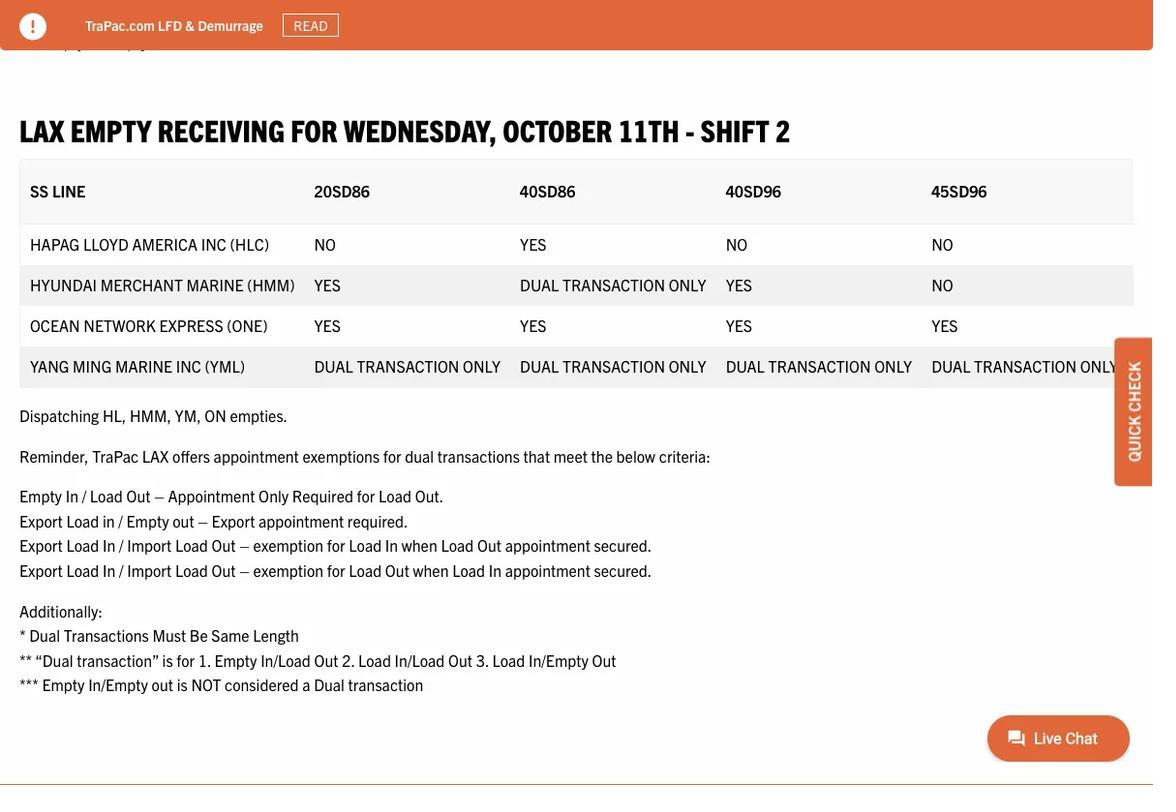 Task type: vqa. For each thing, say whether or not it's contained in the screenshot.


Task type: describe. For each thing, give the bounding box(es) containing it.
empties.
[[230, 406, 288, 425]]

considered inside the ** "dual transaction" is for 1. empty in/load out 2. load in/load out 3. load in/empty out *** empty in/empty out is not considered a dual transaction
[[225, 32, 299, 51]]

empty down transactions
[[42, 675, 85, 695]]

dispatching
[[19, 406, 99, 425]]

40sd96
[[726, 180, 782, 200]]

1. inside the ** "dual transaction" is for 1. empty in/load out 2. load in/load out 3. load in/empty out *** empty in/empty out is not considered a dual transaction
[[198, 7, 211, 26]]

additionally: * dual transactions must be same length ** "dual transaction" is for 1. empty in/load out 2. load in/load out 3. load in/empty out *** empty in/empty out is not considered a dual transaction
[[19, 601, 617, 695]]

3. inside additionally: * dual transactions must be same length ** "dual transaction" is for 1. empty in/load out 2. load in/load out 3. load in/empty out *** empty in/empty out is not considered a dual transaction
[[476, 651, 489, 670]]

line
[[52, 180, 85, 200]]

empty in / load out – appointment only required for load out. export load in / empty out – export appointment required. export load in / import load out – exemption for load in when load out appointment secured. export load in / import load out – exemption for load out when load in appointment secured.
[[19, 486, 652, 580]]

empty
[[70, 110, 152, 148]]

1 secured. from the top
[[594, 536, 652, 555]]

transactions
[[438, 446, 520, 465]]

trapac.com
[[85, 16, 155, 34]]

2. inside additionally: * dual transactions must be same length ** "dual transaction" is for 1. empty in/load out 2. load in/load out 3. load in/empty out *** empty in/empty out is not considered a dual transaction
[[342, 651, 355, 670]]

out inside the empty in / load out – appointment only required for load out. export load in / empty out – export appointment required. export load in / import load out – exemption for load in when load out appointment secured. export load in / import load out – exemption for load out when load in appointment secured.
[[173, 511, 194, 531]]

appointment
[[168, 486, 255, 506]]

(one)
[[227, 315, 268, 335]]

receiving
[[158, 110, 285, 148]]

empty down same
[[215, 651, 257, 670]]

offers
[[173, 446, 210, 465]]

out inside the ** "dual transaction" is for 1. empty in/load out 2. load in/load out 3. load in/empty out *** empty in/empty out is not considered a dual transaction
[[152, 32, 173, 51]]

** "dual transaction" is for 1. empty in/load out 2. load in/load out 3. load in/empty out *** empty in/empty out is not considered a dual transaction
[[19, 7, 617, 51]]

ocean network express (one)
[[30, 315, 268, 335]]

** inside additionally: * dual transactions must be same length ** "dual transaction" is for 1. empty in/load out 2. load in/load out 3. load in/empty out *** empty in/empty out is not considered a dual transaction
[[19, 651, 32, 670]]

not inside additionally: * dual transactions must be same length ** "dual transaction" is for 1. empty in/load out 2. load in/load out 3. load in/empty out *** empty in/empty out is not considered a dual transaction
[[191, 675, 221, 695]]

marine for ming
[[115, 356, 173, 375]]

additionally:
[[19, 601, 103, 620]]

hyundai
[[30, 274, 97, 294]]

below
[[617, 446, 656, 465]]

required
[[292, 486, 354, 506]]

0 vertical spatial when
[[402, 536, 438, 555]]

reminder, trapac lax offers appointment exemptions for dual transactions that meet the below criteria:
[[19, 446, 711, 465]]

a inside additionally: * dual transactions must be same length ** "dual transaction" is for 1. empty in/load out 2. load in/load out 3. load in/empty out *** empty in/empty out is not considered a dual transaction
[[302, 675, 310, 695]]

read link
[[283, 13, 339, 37]]

quick
[[1125, 416, 1144, 462]]

a inside the ** "dual transaction" is for 1. empty in/load out 2. load in/load out 3. load in/empty out *** empty in/empty out is not considered a dual transaction
[[302, 32, 310, 51]]

transactions
[[64, 626, 149, 645]]

transaction" inside additionally: * dual transactions must be same length ** "dual transaction" is for 1. empty in/load out 2. load in/load out 3. load in/empty out *** empty in/empty out is not considered a dual transaction
[[77, 651, 159, 670]]

2 exemption from the top
[[253, 561, 324, 580]]

(hmm)
[[247, 274, 295, 294]]

transaction" inside the ** "dual transaction" is for 1. empty in/load out 2. load in/load out 3. load in/empty out *** empty in/empty out is not considered a dual transaction
[[77, 7, 159, 26]]

out.
[[415, 486, 444, 506]]

/ right in
[[119, 511, 123, 531]]

on
[[205, 406, 227, 425]]

the
[[592, 446, 613, 465]]

(yml)
[[205, 356, 245, 375]]

dispatching hl, hmm, ym, on empties.
[[19, 406, 288, 425]]

quick check
[[1125, 362, 1144, 462]]

"dual inside additionally: * dual transactions must be same length ** "dual transaction" is for 1. empty in/load out 2. load in/load out 3. load in/empty out *** empty in/empty out is not considered a dual transaction
[[35, 651, 73, 670]]

for inside the ** "dual transaction" is for 1. empty in/load out 2. load in/load out 3. load in/empty out *** empty in/empty out is not considered a dual transaction
[[177, 7, 195, 26]]

transaction inside the ** "dual transaction" is for 1. empty in/load out 2. load in/load out 3. load in/empty out *** empty in/empty out is not considered a dual transaction
[[348, 32, 424, 51]]

/ down trapac
[[119, 536, 124, 555]]

for
[[291, 110, 338, 148]]

"dual inside the ** "dual transaction" is for 1. empty in/load out 2. load in/load out 3. load in/empty out *** empty in/empty out is not considered a dual transaction
[[35, 7, 73, 26]]

ming
[[73, 356, 112, 375]]

-
[[686, 110, 695, 148]]

must
[[153, 626, 186, 645]]

/ up transactions
[[119, 561, 124, 580]]

*** inside the ** "dual transaction" is for 1. empty in/load out 2. load in/load out 3. load in/empty out *** empty in/empty out is not considered a dual transaction
[[19, 32, 39, 51]]

/ down reminder,
[[82, 486, 86, 506]]

dual
[[405, 446, 434, 465]]

empty down reminder,
[[19, 486, 62, 506]]

merchant
[[100, 274, 183, 294]]

1 horizontal spatial lax
[[142, 446, 169, 465]]

network
[[84, 315, 156, 335]]

america
[[132, 234, 198, 253]]

considered inside additionally: * dual transactions must be same length ** "dual transaction" is for 1. empty in/load out 2. load in/load out 3. load in/empty out *** empty in/empty out is not considered a dual transaction
[[225, 675, 299, 695]]

inc for (yml)
[[176, 356, 201, 375]]

ss
[[30, 180, 49, 200]]

reminder,
[[19, 446, 89, 465]]

hapag
[[30, 234, 80, 253]]

2 vertical spatial dual
[[314, 675, 345, 695]]

empty right the &
[[215, 7, 257, 26]]

quick check link
[[1115, 338, 1154, 487]]

0 vertical spatial lax
[[19, 110, 64, 148]]

*** inside additionally: * dual transactions must be same length ** "dual transaction" is for 1. empty in/load out 2. load in/load out 3. load in/empty out *** empty in/empty out is not considered a dual transaction
[[19, 675, 39, 695]]



Task type: locate. For each thing, give the bounding box(es) containing it.
0 vertical spatial 2.
[[342, 7, 355, 26]]

no
[[314, 234, 336, 253], [726, 234, 748, 253], [932, 234, 954, 253], [932, 274, 954, 294], [1138, 274, 1154, 294], [1138, 315, 1154, 335], [1138, 356, 1154, 375]]

a
[[302, 32, 310, 51], [302, 675, 310, 695]]

2 considered from the top
[[225, 675, 299, 695]]

exemptions
[[303, 446, 380, 465]]

1 vertical spatial 2.
[[342, 651, 355, 670]]

1 1. from the top
[[198, 7, 211, 26]]

import
[[127, 536, 172, 555], [127, 561, 172, 580]]

inc left (yml)
[[176, 356, 201, 375]]

2 *** from the top
[[19, 675, 39, 695]]

1 vertical spatial transaction
[[348, 675, 424, 695]]

2 vertical spatial out
[[152, 675, 173, 695]]

empty
[[215, 7, 257, 26], [42, 32, 85, 51], [19, 486, 62, 506], [126, 511, 169, 531], [215, 651, 257, 670], [42, 675, 85, 695]]

inc for (hlc)
[[201, 234, 227, 253]]

2 1. from the top
[[198, 651, 211, 670]]

2 a from the top
[[302, 675, 310, 695]]

1 vertical spatial inc
[[176, 356, 201, 375]]

exemption down only
[[253, 536, 324, 555]]

out down must
[[152, 675, 173, 695]]

solid image
[[19, 13, 47, 40]]

"dual
[[35, 7, 73, 26], [35, 651, 73, 670]]

lloyd
[[83, 234, 129, 253]]

2. inside the ** "dual transaction" is for 1. empty in/load out 2. load in/load out 3. load in/empty out *** empty in/empty out is not considered a dual transaction
[[342, 7, 355, 26]]

when down required.
[[402, 536, 438, 555]]

0 horizontal spatial lax
[[19, 110, 64, 148]]

dual
[[314, 32, 345, 51], [29, 626, 60, 645], [314, 675, 345, 695]]

in
[[103, 511, 115, 531]]

0 vertical spatial not
[[191, 32, 221, 51]]

yang
[[30, 356, 69, 375]]

2 secured. from the top
[[594, 561, 652, 580]]

0 vertical spatial exemption
[[253, 536, 324, 555]]

0 vertical spatial considered
[[225, 32, 299, 51]]

exemption
[[253, 536, 324, 555], [253, 561, 324, 580]]

1 vertical spatial a
[[302, 675, 310, 695]]

dual transaction only
[[520, 274, 707, 294], [314, 356, 501, 375], [520, 356, 707, 375], [726, 356, 913, 375], [932, 356, 1119, 375]]

1 vertical spatial secured.
[[594, 561, 652, 580]]

wednesday,
[[344, 110, 497, 148]]

** left trapac.com
[[19, 7, 32, 26]]

0 vertical spatial transaction
[[348, 32, 424, 51]]

0 vertical spatial 1.
[[198, 7, 211, 26]]

1 a from the top
[[302, 32, 310, 51]]

length
[[253, 626, 299, 645]]

2
[[776, 110, 791, 148]]

2 2. from the top
[[342, 651, 355, 670]]

for inside additionally: * dual transactions must be same length ** "dual transaction" is for 1. empty in/load out 2. load in/load out 3. load in/empty out *** empty in/empty out is not considered a dual transaction
[[177, 651, 195, 670]]

"dual left trapac.com
[[35, 7, 73, 26]]

1 vertical spatial "dual
[[35, 651, 73, 670]]

0 vertical spatial 3.
[[476, 7, 489, 26]]

0 vertical spatial "dual
[[35, 7, 73, 26]]

1 ** from the top
[[19, 7, 32, 26]]

1 transaction" from the top
[[77, 7, 159, 26]]

inc
[[201, 234, 227, 253], [176, 356, 201, 375]]

lax left offers
[[142, 446, 169, 465]]

(hlc)
[[230, 234, 269, 253]]

0 vertical spatial dual
[[314, 32, 345, 51]]

0 vertical spatial import
[[127, 536, 172, 555]]

empty right in
[[126, 511, 169, 531]]

read
[[294, 16, 328, 34]]

exemption up length
[[253, 561, 324, 580]]

2 "dual from the top
[[35, 651, 73, 670]]

appointment
[[214, 446, 299, 465], [259, 511, 344, 531], [505, 536, 591, 555], [505, 561, 591, 580]]

dual inside the ** "dual transaction" is for 1. empty in/load out 2. load in/load out 3. load in/empty out *** empty in/empty out is not considered a dual transaction
[[314, 32, 345, 51]]

20
[[1138, 180, 1154, 200]]

1 transaction from the top
[[348, 32, 424, 51]]

lax
[[19, 110, 64, 148], [142, 446, 169, 465]]

0 horizontal spatial marine
[[115, 356, 173, 375]]

not inside the ** "dual transaction" is for 1. empty in/load out 2. load in/load out 3. load in/empty out *** empty in/empty out is not considered a dual transaction
[[191, 32, 221, 51]]

that
[[524, 446, 550, 465]]

import down the appointment
[[127, 536, 172, 555]]

lfd
[[158, 16, 182, 34]]

out down the appointment
[[173, 511, 194, 531]]

2 not from the top
[[191, 675, 221, 695]]

1 vertical spatial 3.
[[476, 651, 489, 670]]

shift
[[701, 110, 770, 148]]

1 exemption from the top
[[253, 536, 324, 555]]

1 vertical spatial exemption
[[253, 561, 324, 580]]

0 vertical spatial a
[[302, 32, 310, 51]]

demurrage
[[198, 16, 263, 34]]

criteria:
[[660, 446, 711, 465]]

2.
[[342, 7, 355, 26], [342, 651, 355, 670]]

0 vertical spatial transaction"
[[77, 7, 159, 26]]

0 vertical spatial inc
[[201, 234, 227, 253]]

1 vertical spatial dual
[[29, 626, 60, 645]]

*
[[19, 626, 26, 645]]

–
[[154, 486, 165, 506], [198, 511, 208, 531], [240, 536, 250, 555], [240, 561, 250, 580]]

transaction" down transactions
[[77, 651, 159, 670]]

for
[[177, 7, 195, 26], [383, 446, 402, 465], [357, 486, 375, 506], [327, 536, 345, 555], [327, 561, 345, 580], [177, 651, 195, 670]]

1 vertical spatial ***
[[19, 675, 39, 695]]

1 2. from the top
[[342, 7, 355, 26]]

1 vertical spatial 1.
[[198, 651, 211, 670]]

out left the &
[[152, 32, 173, 51]]

3.
[[476, 7, 489, 26], [476, 651, 489, 670]]

required.
[[348, 511, 408, 531]]

&
[[185, 16, 195, 34]]

yes
[[520, 234, 547, 253], [314, 274, 341, 294], [726, 274, 753, 294], [314, 315, 341, 335], [520, 315, 547, 335], [726, 315, 753, 335], [932, 315, 959, 335]]

1. right the &
[[198, 7, 211, 26]]

"dual down additionally:
[[35, 651, 73, 670]]

0 vertical spatial **
[[19, 7, 32, 26]]

marine down ocean network express (one)
[[115, 356, 173, 375]]

ocean
[[30, 315, 80, 335]]

20sd86
[[314, 180, 370, 200]]

not right lfd
[[191, 32, 221, 51]]

0 vertical spatial out
[[152, 32, 173, 51]]

marine for merchant
[[187, 274, 244, 294]]

yang ming marine inc (yml)
[[30, 356, 245, 375]]

marine up express on the left top of page
[[187, 274, 244, 294]]

meet
[[554, 446, 588, 465]]

out inside additionally: * dual transactions must be same length ** "dual transaction" is for 1. empty in/load out 2. load in/load out 3. load in/empty out *** empty in/empty out is not considered a dual transaction
[[152, 675, 173, 695]]

2 import from the top
[[127, 561, 172, 580]]

2 3. from the top
[[476, 651, 489, 670]]

in/empty
[[529, 7, 589, 26], [88, 32, 148, 51], [529, 651, 589, 670], [88, 675, 148, 695]]

1.
[[198, 7, 211, 26], [198, 651, 211, 670]]

1 3. from the top
[[476, 7, 489, 26]]

considered
[[225, 32, 299, 51], [225, 675, 299, 695]]

1. down be
[[198, 651, 211, 670]]

hmm,
[[130, 406, 171, 425]]

hl,
[[103, 406, 126, 425]]

40sd86
[[520, 180, 576, 200]]

1 vertical spatial out
[[173, 511, 194, 531]]

2 ** from the top
[[19, 651, 32, 670]]

same
[[212, 626, 250, 645]]

transaction" left the &
[[77, 7, 159, 26]]

is
[[162, 7, 173, 26], [177, 32, 188, 51], [162, 651, 173, 670], [177, 675, 188, 695]]

lax up ss
[[19, 110, 64, 148]]

1 vertical spatial lax
[[142, 446, 169, 465]]

ym,
[[175, 406, 201, 425]]

transaction"
[[77, 7, 159, 26], [77, 651, 159, 670]]

2 transaction from the top
[[348, 675, 424, 695]]

1 considered from the top
[[225, 32, 299, 51]]

1 vertical spatial import
[[127, 561, 172, 580]]

in/load
[[261, 7, 311, 26], [395, 7, 445, 26], [261, 651, 311, 670], [395, 651, 445, 670]]

import up must
[[127, 561, 172, 580]]

only
[[259, 486, 289, 506]]

transaction inside additionally: * dual transactions must be same length ** "dual transaction" is for 1. empty in/load out 2. load in/load out 3. load in/empty out *** empty in/empty out is not considered a dual transaction
[[348, 675, 424, 695]]

11th
[[619, 110, 680, 148]]

when down "out." on the left bottom
[[413, 561, 449, 580]]

1 "dual from the top
[[35, 7, 73, 26]]

export
[[19, 511, 63, 531], [212, 511, 255, 531], [19, 536, 63, 555], [19, 561, 63, 580]]

inc left (hlc)
[[201, 234, 227, 253]]

1 vertical spatial considered
[[225, 675, 299, 695]]

1 vertical spatial marine
[[115, 356, 173, 375]]

marine
[[187, 274, 244, 294], [115, 356, 173, 375]]

trapac.com lfd & demurrage
[[85, 16, 263, 34]]

1 import from the top
[[127, 536, 172, 555]]

trapac
[[92, 446, 139, 465]]

hapag lloyd america inc (hlc)
[[30, 234, 269, 253]]

in
[[66, 486, 78, 506], [103, 536, 116, 555], [385, 536, 398, 555], [103, 561, 116, 580], [489, 561, 502, 580]]

***
[[19, 32, 39, 51], [19, 675, 39, 695]]

1 vertical spatial not
[[191, 675, 221, 695]]

**
[[19, 7, 32, 26], [19, 651, 32, 670]]

considered down length
[[225, 675, 299, 695]]

0 vertical spatial ***
[[19, 32, 39, 51]]

1. inside additionally: * dual transactions must be same length ** "dual transaction" is for 1. empty in/load out 2. load in/load out 3. load in/empty out *** empty in/empty out is not considered a dual transaction
[[198, 651, 211, 670]]

1 vertical spatial **
[[19, 651, 32, 670]]

be
[[190, 626, 208, 645]]

check
[[1125, 362, 1144, 412]]

when
[[402, 536, 438, 555], [413, 561, 449, 580]]

only
[[669, 274, 707, 294], [463, 356, 501, 375], [669, 356, 707, 375], [875, 356, 913, 375], [1081, 356, 1119, 375]]

*** down * on the left bottom
[[19, 675, 39, 695]]

1 not from the top
[[191, 32, 221, 51]]

hyundai merchant marine (hmm)
[[30, 274, 295, 294]]

secured.
[[594, 536, 652, 555], [594, 561, 652, 580]]

2 transaction" from the top
[[77, 651, 159, 670]]

1 *** from the top
[[19, 32, 39, 51]]

** inside the ** "dual transaction" is for 1. empty in/load out 2. load in/load out 3. load in/empty out *** empty in/empty out is not considered a dual transaction
[[19, 7, 32, 26]]

ss line
[[30, 180, 85, 200]]

not down be
[[191, 675, 221, 695]]

considered right the &
[[225, 32, 299, 51]]

** down * on the left bottom
[[19, 651, 32, 670]]

1 horizontal spatial marine
[[187, 274, 244, 294]]

*** left trapac.com
[[19, 32, 39, 51]]

1 vertical spatial transaction"
[[77, 651, 159, 670]]

october
[[503, 110, 613, 148]]

empty left trapac.com
[[42, 32, 85, 51]]

0 vertical spatial secured.
[[594, 536, 652, 555]]

0 vertical spatial marine
[[187, 274, 244, 294]]

3. inside the ** "dual transaction" is for 1. empty in/load out 2. load in/load out 3. load in/empty out *** empty in/empty out is not considered a dual transaction
[[476, 7, 489, 26]]

lax empty receiving           for wednesday, october 11th              - shift 2
[[19, 110, 791, 148]]

express
[[159, 315, 223, 335]]

1 vertical spatial when
[[413, 561, 449, 580]]

45sd96
[[932, 180, 988, 200]]



